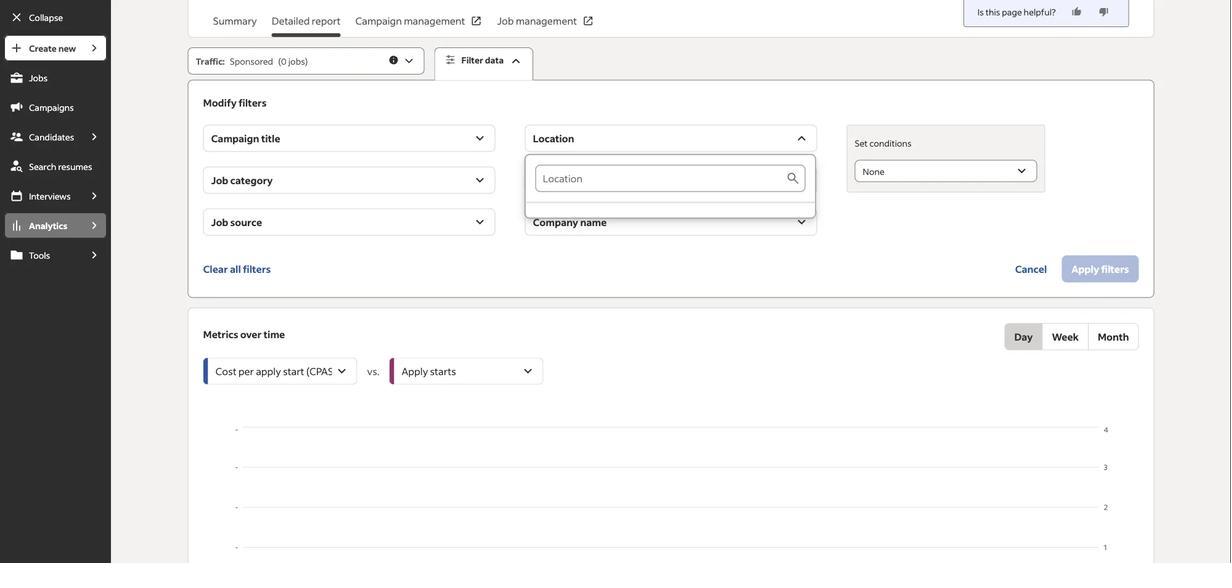 Task type: describe. For each thing, give the bounding box(es) containing it.
analytics link
[[4, 212, 81, 239]]

all
[[230, 263, 241, 275]]

campaign management link
[[355, 14, 482, 37]]

none button
[[855, 160, 1037, 182]]

none
[[863, 166, 885, 177]]

campaign for campaign management
[[355, 14, 402, 27]]

sponsored
[[230, 55, 273, 67]]

over
[[240, 328, 262, 341]]

this
[[986, 6, 1000, 17]]

clear all filters
[[203, 263, 271, 275]]

candidates
[[29, 131, 74, 142]]

collapse button
[[4, 4, 107, 31]]

summary link
[[213, 14, 257, 37]]

title
[[261, 132, 280, 145]]

job source
[[211, 216, 262, 228]]

create new
[[29, 43, 76, 54]]

detailed
[[272, 14, 310, 27]]

company name
[[533, 216, 607, 228]]

helpful?
[[1024, 6, 1056, 17]]

metrics
[[203, 328, 238, 341]]

filter
[[461, 55, 483, 66]]

this page is helpful image
[[1071, 6, 1083, 18]]

resumes
[[58, 161, 92, 172]]

name
[[580, 216, 607, 228]]

candidates link
[[4, 123, 81, 150]]

(
[[278, 55, 281, 67]]

)
[[305, 55, 308, 67]]

collapse
[[29, 12, 63, 23]]

month
[[1098, 330, 1129, 343]]

this page is not helpful image
[[1098, 6, 1110, 18]]

vs.
[[367, 365, 379, 378]]

jobs
[[29, 72, 48, 83]]

data
[[485, 55, 504, 66]]

job category button
[[203, 167, 495, 194]]

modify
[[203, 96, 237, 109]]

detailed report
[[272, 14, 341, 27]]

is this page helpful?
[[978, 6, 1056, 17]]

campaigns link
[[4, 94, 107, 121]]

interviews link
[[4, 182, 81, 210]]

job source button
[[203, 209, 495, 236]]

day
[[1014, 330, 1033, 343]]

job for job category
[[211, 174, 228, 187]]

Location field
[[535, 165, 786, 192]]

set conditions
[[855, 138, 912, 149]]

create
[[29, 43, 57, 54]]

job for job management
[[497, 14, 514, 27]]

location
[[533, 132, 574, 145]]



Task type: vqa. For each thing, say whether or not it's contained in the screenshot.
field on the top of page
no



Task type: locate. For each thing, give the bounding box(es) containing it.
is
[[978, 6, 984, 17]]

2 management from the left
[[516, 14, 577, 27]]

time
[[264, 328, 285, 341]]

region
[[203, 425, 1139, 563]]

new
[[58, 43, 76, 54]]

1 horizontal spatial management
[[516, 14, 577, 27]]

metrics over time
[[203, 328, 285, 341]]

job up data
[[497, 14, 514, 27]]

jobs
[[288, 55, 305, 67]]

0 vertical spatial filters
[[239, 96, 267, 109]]

category
[[230, 174, 273, 187]]

0 vertical spatial campaign
[[355, 14, 402, 27]]

job left category
[[211, 174, 228, 187]]

0
[[281, 55, 287, 67]]

conditions
[[869, 138, 912, 149]]

2 vertical spatial job
[[211, 216, 228, 228]]

set
[[855, 138, 868, 149]]

campaigns
[[29, 102, 74, 113]]

filter data
[[461, 55, 504, 66]]

campaign up this filters data based on the type of traffic a job received, not the sponsored status of the job itself. some jobs may receive both sponsored and organic traffic. combined view shows all traffic. icon
[[355, 14, 402, 27]]

cancel
[[1015, 263, 1047, 275]]

clear
[[203, 263, 228, 275]]

0 vertical spatial job
[[497, 14, 514, 27]]

clear all filters button
[[203, 256, 271, 283]]

campaign for campaign title
[[211, 132, 259, 145]]

source
[[230, 216, 262, 228]]

search
[[29, 161, 56, 172]]

traffic:
[[196, 55, 225, 67]]

job inside 'dropdown button'
[[211, 174, 228, 187]]

traffic: sponsored ( 0 jobs )
[[196, 55, 308, 67]]

create new link
[[4, 35, 81, 62]]

campaign title
[[211, 132, 280, 145]]

0 horizontal spatial campaign
[[211, 132, 259, 145]]

location button
[[525, 125, 817, 152]]

analytics
[[29, 220, 67, 231]]

campaign inside dropdown button
[[211, 132, 259, 145]]

campaign title button
[[203, 125, 495, 152]]

management for job management
[[516, 14, 577, 27]]

detailed report link
[[272, 14, 341, 37]]

week
[[1052, 330, 1079, 343]]

filters right 'modify'
[[239, 96, 267, 109]]

1 horizontal spatial campaign
[[355, 14, 402, 27]]

job management link
[[497, 14, 594, 37]]

cancel button
[[1005, 256, 1057, 283]]

filters right all
[[243, 263, 271, 275]]

modify filters
[[203, 96, 267, 109]]

campaign management
[[355, 14, 465, 27]]

search resumes link
[[4, 153, 107, 180]]

campaign
[[355, 14, 402, 27], [211, 132, 259, 145]]

menu bar containing create new
[[0, 35, 111, 563]]

jobs link
[[4, 64, 107, 91]]

this filters data based on the type of traffic a job received, not the sponsored status of the job itself. some jobs may receive both sponsored and organic traffic. combined view shows all traffic. image
[[388, 55, 399, 66]]

campaign left title
[[211, 132, 259, 145]]

summary
[[213, 14, 257, 27]]

management for campaign management
[[404, 14, 465, 27]]

search resumes
[[29, 161, 92, 172]]

job category
[[211, 174, 273, 187]]

1 vertical spatial job
[[211, 174, 228, 187]]

0 horizontal spatial management
[[404, 14, 465, 27]]

filter data button
[[434, 47, 533, 81]]

job for job source
[[211, 216, 228, 228]]

company name button
[[525, 209, 817, 236]]

1 vertical spatial campaign
[[211, 132, 259, 145]]

job management
[[497, 14, 577, 27]]

1 vertical spatial filters
[[243, 263, 271, 275]]

job inside dropdown button
[[211, 216, 228, 228]]

interviews
[[29, 190, 71, 202]]

filters inside button
[[243, 263, 271, 275]]

company
[[533, 216, 578, 228]]

location list box
[[526, 155, 815, 218]]

menu bar
[[0, 35, 111, 563]]

job left source
[[211, 216, 228, 228]]

tools
[[29, 250, 50, 261]]

filters
[[239, 96, 267, 109], [243, 263, 271, 275]]

management
[[404, 14, 465, 27], [516, 14, 577, 27]]

report
[[312, 14, 341, 27]]

1 management from the left
[[404, 14, 465, 27]]

tools link
[[4, 242, 81, 269]]

page
[[1002, 6, 1022, 17]]

job
[[497, 14, 514, 27], [211, 174, 228, 187], [211, 216, 228, 228]]



